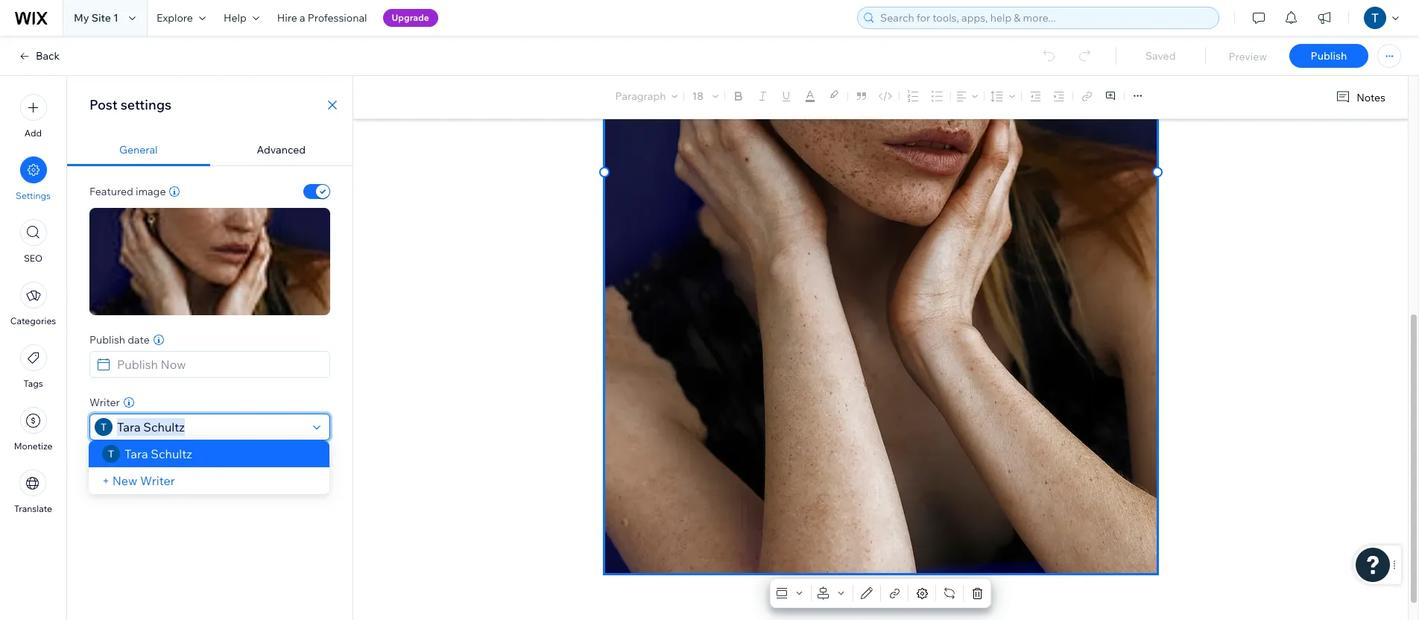 Task type: describe. For each thing, give the bounding box(es) containing it.
Publish date field
[[113, 352, 325, 377]]

advanced button
[[210, 134, 353, 166]]

publish date
[[89, 333, 150, 347]]

notes
[[1357, 91, 1386, 104]]

post
[[149, 459, 171, 473]]

hire a professional link
[[268, 0, 376, 36]]

tara schultz
[[125, 447, 192, 462]]

monetize
[[14, 441, 52, 452]]

explore
[[157, 11, 193, 25]]

1
[[113, 11, 119, 25]]

publish for publish
[[1311, 49, 1348, 63]]

paragraph button
[[613, 86, 681, 107]]

Writer field
[[113, 415, 309, 440]]

add button
[[20, 94, 47, 139]]

publish for publish date
[[89, 333, 125, 347]]

professional
[[308, 11, 367, 25]]

general
[[119, 143, 158, 157]]

my
[[74, 11, 89, 25]]

upgrade button
[[383, 9, 438, 27]]

save
[[1149, 49, 1173, 63]]

Search for tools, apps, help & more... field
[[876, 7, 1215, 28]]

settings
[[16, 190, 51, 201]]

tara schultz option
[[89, 441, 330, 468]]

tab list containing general
[[67, 134, 353, 166]]

this
[[129, 459, 147, 473]]

back
[[36, 49, 60, 63]]

publish button
[[1290, 44, 1369, 68]]

advanced
[[257, 143, 306, 157]]

tags
[[23, 378, 43, 389]]

help button
[[215, 0, 268, 36]]

add
[[25, 128, 42, 139]]

seo
[[24, 253, 43, 264]]

+ new writer button
[[102, 472, 175, 490]]

notes button
[[1330, 87, 1391, 107]]

feature this post
[[89, 459, 171, 473]]

featured image
[[89, 185, 166, 198]]

post
[[89, 96, 118, 113]]

new
[[112, 473, 137, 488]]

tara
[[125, 447, 148, 462]]

writer inside button
[[140, 473, 175, 488]]



Task type: vqa. For each thing, say whether or not it's contained in the screenshot.
the topmost store
no



Task type: locate. For each thing, give the bounding box(es) containing it.
a
[[300, 11, 305, 25]]

+
[[102, 473, 110, 488]]

categories button
[[10, 282, 56, 327]]

settings button
[[16, 157, 51, 201]]

settings
[[121, 96, 172, 113]]

tags button
[[20, 344, 47, 389]]

monetize button
[[14, 407, 52, 452]]

writer down post
[[140, 473, 175, 488]]

featured
[[89, 185, 133, 198]]

upgrade
[[392, 12, 429, 23]]

image
[[136, 185, 166, 198]]

help
[[224, 11, 247, 25]]

0 vertical spatial writer
[[89, 396, 120, 409]]

tab list
[[67, 134, 353, 166]]

my site 1
[[74, 11, 119, 25]]

menu containing add
[[0, 85, 66, 523]]

date
[[128, 333, 150, 347]]

1 horizontal spatial writer
[[140, 473, 175, 488]]

categories
[[10, 315, 56, 327]]

writer
[[89, 396, 120, 409], [140, 473, 175, 488]]

menu
[[0, 85, 66, 523]]

schultz
[[151, 447, 192, 462]]

publish up notes button
[[1311, 49, 1348, 63]]

general button
[[67, 134, 210, 166]]

translate
[[14, 503, 52, 514]]

save button
[[1131, 49, 1191, 63]]

hire
[[277, 11, 297, 25]]

1 vertical spatial publish
[[89, 333, 125, 347]]

writer up feature
[[89, 396, 120, 409]]

0 horizontal spatial writer
[[89, 396, 120, 409]]

translate button
[[14, 470, 52, 514]]

1 vertical spatial writer
[[140, 473, 175, 488]]

1 horizontal spatial publish
[[1311, 49, 1348, 63]]

publish left 'date'
[[89, 333, 125, 347]]

+ new writer
[[102, 473, 175, 488]]

publish inside button
[[1311, 49, 1348, 63]]

0 vertical spatial publish
[[1311, 49, 1348, 63]]

paragraph
[[616, 89, 666, 103]]

feature
[[89, 459, 127, 473]]

site
[[91, 11, 111, 25]]

0 horizontal spatial publish
[[89, 333, 125, 347]]

seo button
[[20, 219, 47, 264]]

back button
[[18, 49, 60, 63]]

publish
[[1311, 49, 1348, 63], [89, 333, 125, 347]]

hire a professional
[[277, 11, 367, 25]]

post settings
[[89, 96, 172, 113]]



